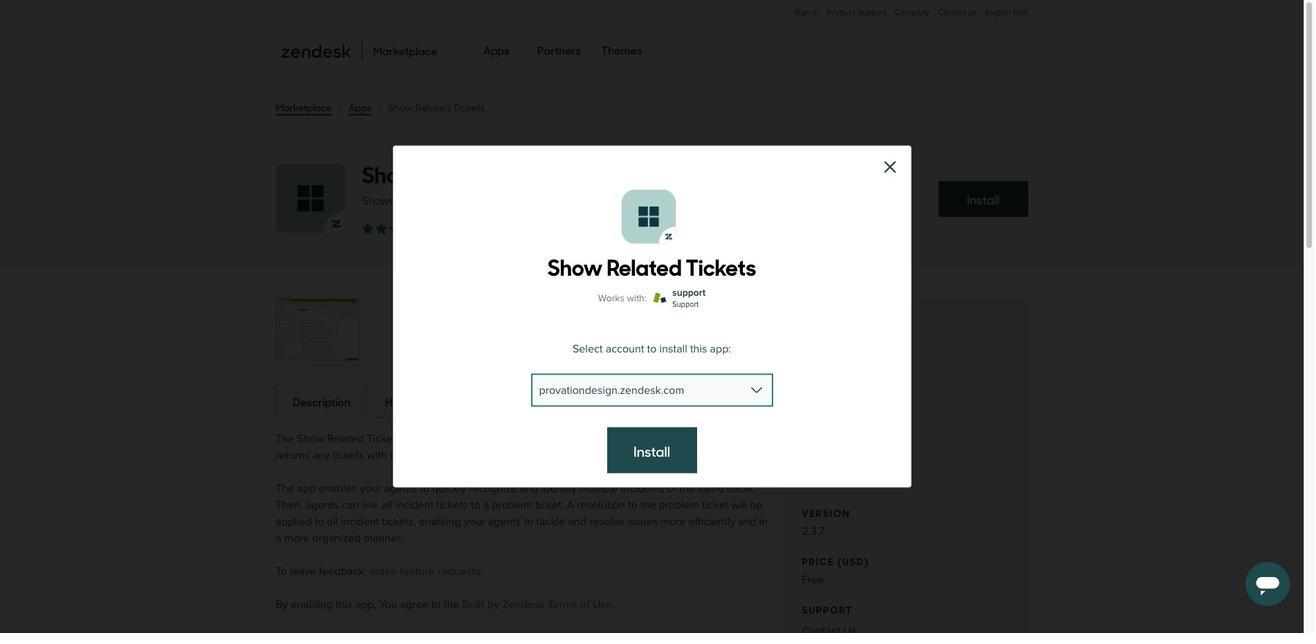 Task type: describe. For each thing, give the bounding box(es) containing it.
to up organized
[[315, 515, 324, 529]]

by
[[487, 598, 499, 612]]

2 vertical spatial all
[[327, 515, 338, 529]]

marketplace
[[276, 100, 332, 114]]

and down will
[[738, 515, 756, 529]]

marketplace link
[[276, 100, 332, 116]]

and down a
[[568, 515, 586, 529]]

and inside the show related tickets app analyzes your ticket subject, searches against all other tickets, and returns any tickets with matching terms.
[[728, 432, 747, 446]]

app inside installation modal dialog
[[710, 342, 729, 356]]

price
[[802, 554, 835, 569]]

0 vertical spatial a
[[483, 499, 489, 513]]

multiple
[[580, 482, 618, 496]]

a
[[567, 499, 574, 513]]

price (usd) free
[[802, 554, 870, 587]]

version 2.3.7
[[802, 506, 851, 539]]

1 horizontal spatial all
[[381, 499, 392, 513]]

subject,
[[524, 432, 562, 446]]

to inside installation modal dialog
[[647, 342, 657, 356]]

by
[[276, 598, 288, 612]]

against
[[611, 432, 646, 446]]

link
[[362, 499, 379, 513]]

1 vertical spatial a
[[276, 532, 282, 546]]

global-navigation-secondary element
[[276, 0, 1028, 32]]

1 vertical spatial apps link
[[349, 100, 372, 116]]

to leave feedback, make feature requests .
[[276, 565, 483, 579]]

works
[[598, 292, 625, 304]]

2 horizontal spatial the
[[680, 482, 695, 496]]

2 star fill image from the left
[[376, 223, 387, 235]]

2.3.7
[[802, 525, 825, 539]]

install button inside dialog
[[607, 428, 697, 474]]

0 horizontal spatial agents
[[306, 499, 339, 513]]

built
[[462, 598, 485, 612]]

(us)
[[1014, 8, 1028, 18]]

to
[[276, 565, 287, 579]]

be
[[750, 499, 762, 513]]

your inside the show related tickets app analyzes your ticket subject, searches against all other tickets, and returns any tickets with matching terms.
[[471, 432, 492, 446]]

1 horizontal spatial zendesk
[[802, 474, 845, 488]]

0 vertical spatial .
[[481, 565, 483, 579]]

english (us) link
[[985, 8, 1028, 32]]

can
[[342, 499, 359, 513]]

tickets inside show related tickets shows related tickets
[[434, 194, 466, 208]]

support support
[[672, 287, 706, 309]]

terms.
[[437, 449, 467, 463]]

account
[[606, 342, 644, 356]]

1 vertical spatial apps
[[349, 100, 372, 114]]

how
[[385, 394, 408, 410]]

themes
[[602, 42, 642, 57]]

incidents
[[621, 482, 664, 496]]

ticket.
[[535, 499, 564, 513]]

built by zendesk terms of use link
[[462, 598, 612, 612]]

works with :
[[598, 292, 647, 304]]

leave
[[290, 565, 316, 579]]

with inside the show related tickets app analyzes your ticket subject, searches against all other tickets, and returns any tickets with matching terms.
[[367, 449, 387, 463]]

to left quickly
[[420, 482, 430, 496]]

make
[[370, 565, 397, 579]]

english (us)
[[985, 8, 1028, 18]]

ticket inside the show related tickets app analyzes your ticket subject, searches against all other tickets, and returns any tickets with matching terms.
[[495, 432, 521, 446]]

shows
[[362, 194, 394, 208]]

2 vertical spatial your
[[464, 515, 485, 529]]

matching
[[390, 449, 435, 463]]

sign
[[794, 8, 810, 18]]

0 vertical spatial install button
[[938, 181, 1028, 217]]

issue.
[[727, 482, 755, 496]]

1 horizontal spatial :
[[729, 342, 731, 356]]

related
[[397, 194, 431, 208]]

to down incidents
[[628, 499, 638, 513]]

app inside the show related tickets app analyzes your ticket subject, searches against all other tickets, and returns any tickets with matching terms.
[[404, 432, 423, 446]]

show inside installation modal dialog
[[548, 249, 603, 282]]

agree
[[400, 598, 429, 612]]

related inside show related tickets shows related tickets
[[421, 157, 496, 190]]

tickets inside the app enables your agents to quickly recognize and identify multiple incidents of the same issue. then, agents can link all incident tickets to a problem ticket. a resolution to the problem ticket will be applied to all incident tickets, enabling your agents to tackle and resolve issues more efficiently and in a more organized manner.
[[437, 499, 468, 513]]

show related tickets inside installation modal dialog
[[548, 249, 756, 282]]

preview image of app image
[[276, 300, 358, 360]]

analyzes
[[426, 432, 468, 446]]

themes link
[[602, 30, 642, 71]]

partners link
[[537, 30, 581, 71]]

support
[[672, 287, 706, 298]]

support for support
[[672, 300, 699, 309]]

then,
[[276, 499, 303, 513]]

tickets inside installation modal dialog
[[686, 249, 756, 282]]

product support
[[827, 8, 887, 18]]

product support link
[[827, 8, 887, 18]]

issues
[[628, 515, 658, 529]]

zendesk image
[[281, 44, 350, 58]]

feature
[[400, 565, 435, 579]]

to right agree
[[431, 598, 441, 612]]

this inside installation modal dialog
[[690, 342, 707, 356]]

1 problem from the left
[[492, 499, 532, 513]]

make feature requests link
[[370, 565, 481, 579]]

support for product
[[858, 8, 887, 18]]

quickly
[[432, 482, 466, 496]]

1 horizontal spatial apps link
[[483, 30, 510, 71]]

select
[[573, 342, 603, 356]]

installation modal dialog
[[393, 146, 911, 488]]

to right how
[[410, 394, 421, 410]]

how to install
[[385, 394, 452, 410]]

efficiently
[[689, 515, 735, 529]]

other
[[663, 432, 689, 446]]

all inside the show related tickets app analyzes your ticket subject, searches against all other tickets, and returns any tickets with matching terms.
[[649, 432, 660, 446]]

2 vertical spatial support
[[802, 603, 853, 617]]

to down recognize
[[471, 499, 480, 513]]

in inside global-navigation-secondary element
[[812, 8, 819, 18]]

contact us
[[938, 8, 977, 18]]



Task type: vqa. For each thing, say whether or not it's contained in the screenshot.
Filters
no



Task type: locate. For each thing, give the bounding box(es) containing it.
company link
[[895, 8, 930, 32]]

0 vertical spatial install
[[660, 342, 687, 356]]

0 horizontal spatial with
[[367, 449, 387, 463]]

to left tackle
[[524, 515, 534, 529]]

0 horizontal spatial incident
[[341, 515, 379, 529]]

your up "link"
[[360, 482, 381, 496]]

related inside the show related tickets app analyzes your ticket subject, searches against all other tickets, and returns any tickets with matching terms.
[[327, 432, 364, 446]]

description
[[293, 394, 351, 410]]

1 horizontal spatial the
[[641, 499, 656, 513]]

tickets
[[434, 194, 466, 208], [333, 449, 364, 463], [437, 499, 468, 513]]

use
[[593, 598, 612, 612]]

and up issue.
[[728, 432, 747, 446]]

support down support
[[672, 300, 699, 309]]

0 vertical spatial the
[[276, 432, 294, 446]]

organized
[[312, 532, 361, 546]]

problem
[[492, 499, 532, 513], [659, 499, 699, 513]]

install inside tab list
[[423, 394, 452, 410]]

1 horizontal spatial .
[[612, 598, 615, 612]]

0 vertical spatial app
[[710, 342, 729, 356]]

2 horizontal spatial support
[[858, 8, 887, 18]]

with left support plain dark image
[[627, 292, 645, 304]]

of
[[667, 482, 677, 496], [580, 598, 590, 612]]

1 vertical spatial show related tickets
[[548, 249, 756, 282]]

this down support support
[[690, 342, 707, 356]]

3 star fill image from the left
[[390, 223, 401, 235]]

0 vertical spatial in
[[812, 8, 819, 18]]

all left other
[[649, 432, 660, 446]]

0 vertical spatial all
[[649, 432, 660, 446]]

1 vertical spatial in
[[759, 515, 768, 529]]

0 vertical spatial enabling
[[419, 515, 461, 529]]

zendesk link
[[802, 472, 1011, 489]]

a
[[483, 499, 489, 513], [276, 532, 282, 546]]

0 horizontal spatial zendesk
[[502, 598, 545, 612]]

1 vertical spatial the
[[641, 499, 656, 513]]

0 vertical spatial show related tickets
[[388, 101, 485, 114]]

0 horizontal spatial more
[[284, 532, 310, 546]]

2 vertical spatial tickets
[[437, 499, 468, 513]]

agents down matching
[[384, 482, 417, 496]]

0 horizontal spatial in
[[759, 515, 768, 529]]

1 horizontal spatial enabling
[[419, 515, 461, 529]]

1 the from the top
[[276, 432, 294, 446]]

zendesk right the by
[[502, 598, 545, 612]]

1 horizontal spatial install
[[660, 342, 687, 356]]

apps link right marketplace 'link'
[[349, 100, 372, 116]]

install up analyzes
[[423, 394, 452, 410]]

0 vertical spatial apps
[[483, 42, 510, 57]]

in
[[812, 8, 819, 18], [759, 515, 768, 529]]

1 vertical spatial .
[[612, 598, 615, 612]]

the inside the app enables your agents to quickly recognize and identify multiple incidents of the same issue. then, agents can link all incident tickets to a problem ticket. a resolution to the problem ticket will be applied to all incident tickets, enabling your agents to tackle and resolve issues more efficiently and in a more organized manner.
[[276, 482, 294, 496]]

resolution
[[577, 499, 625, 513]]

free
[[802, 573, 824, 587]]

agents down recognize
[[488, 515, 521, 529]]

contact
[[938, 8, 966, 18]]

company
[[895, 8, 930, 18]]

1 vertical spatial enabling
[[291, 598, 333, 612]]

0 vertical spatial apps link
[[483, 30, 510, 71]]

same
[[698, 482, 724, 496]]

2 horizontal spatial app
[[710, 342, 729, 356]]

tickets inside the show related tickets app analyzes your ticket subject, searches against all other tickets, and returns any tickets with matching terms.
[[367, 432, 401, 446]]

install inside dialog
[[634, 441, 670, 461]]

english
[[985, 8, 1011, 18]]

0 vertical spatial the
[[680, 482, 695, 496]]

0 vertical spatial tickets
[[434, 194, 466, 208]]

of left the use
[[580, 598, 590, 612]]

0 vertical spatial zendesk
[[802, 474, 845, 488]]

1 vertical spatial ticket
[[702, 499, 729, 513]]

0 horizontal spatial of
[[580, 598, 590, 612]]

a down recognize
[[483, 499, 489, 513]]

1 vertical spatial support
[[672, 300, 699, 309]]

1 vertical spatial of
[[580, 598, 590, 612]]

recognize
[[469, 482, 517, 496]]

0 horizontal spatial problem
[[492, 499, 532, 513]]

1 vertical spatial your
[[360, 482, 381, 496]]

0 horizontal spatial this
[[336, 598, 353, 612]]

install for install button inside dialog
[[634, 441, 670, 461]]

1 horizontal spatial incident
[[395, 499, 434, 513]]

the
[[680, 482, 695, 496], [641, 499, 656, 513], [444, 598, 459, 612]]

tickets right any
[[333, 449, 364, 463]]

the for the show related tickets app analyzes your ticket subject, searches against all other tickets, and returns any tickets with matching terms.
[[276, 432, 294, 446]]

the up returns
[[276, 432, 294, 446]]

ticket
[[495, 432, 521, 446], [702, 499, 729, 513]]

1 horizontal spatial apps
[[483, 42, 510, 57]]

0 vertical spatial your
[[471, 432, 492, 446]]

1 horizontal spatial problem
[[659, 499, 699, 513]]

all up organized
[[327, 515, 338, 529]]

(usd)
[[838, 554, 870, 569]]

any
[[313, 449, 330, 463]]

. right the terms
[[612, 598, 615, 612]]

0 vertical spatial :
[[645, 292, 647, 304]]

1 horizontal spatial install
[[967, 191, 1000, 208]]

0 vertical spatial more
[[661, 515, 686, 529]]

this left app, at the left bottom of the page
[[336, 598, 353, 612]]

resolve
[[589, 515, 625, 529]]

tackle
[[536, 515, 565, 529]]

tickets right "related"
[[434, 194, 466, 208]]

your
[[471, 432, 492, 446], [360, 482, 381, 496], [464, 515, 485, 529]]

1 vertical spatial this
[[336, 598, 353, 612]]

0 horizontal spatial apps link
[[349, 100, 372, 116]]

1 vertical spatial tickets,
[[382, 515, 416, 529]]

1 horizontal spatial more
[[661, 515, 686, 529]]

support right product
[[858, 8, 887, 18]]

support plain dark image
[[650, 292, 670, 303]]

version
[[802, 506, 851, 520]]

with left matching
[[367, 449, 387, 463]]

star fill image
[[362, 223, 373, 235], [376, 223, 387, 235], [390, 223, 401, 235]]

0 vertical spatial of
[[667, 482, 677, 496]]

to right account
[[647, 342, 657, 356]]

to
[[647, 342, 657, 356], [410, 394, 421, 410], [420, 482, 430, 496], [471, 499, 480, 513], [628, 499, 638, 513], [315, 515, 324, 529], [524, 515, 534, 529], [431, 598, 441, 612]]

1 horizontal spatial with
[[627, 292, 645, 304]]

partners
[[537, 42, 581, 57]]

0 horizontal spatial enabling
[[291, 598, 333, 612]]

0 horizontal spatial :
[[645, 292, 647, 304]]

support inside support support
[[672, 300, 699, 309]]

0 vertical spatial support
[[858, 8, 887, 18]]

in down be at the bottom of page
[[759, 515, 768, 529]]

by enabling this app, you agree to the built by zendesk terms of use .
[[276, 598, 615, 612]]

1 horizontal spatial a
[[483, 499, 489, 513]]

1 vertical spatial install
[[423, 394, 452, 410]]

1 horizontal spatial tickets,
[[691, 432, 725, 446]]

enabling down quickly
[[419, 515, 461, 529]]

product
[[827, 8, 856, 18]]

of right incidents
[[667, 482, 677, 496]]

2 the from the top
[[276, 482, 294, 496]]

.
[[481, 565, 483, 579], [612, 598, 615, 612]]

support inside global-navigation-secondary element
[[858, 8, 887, 18]]

0 horizontal spatial .
[[481, 565, 483, 579]]

0 vertical spatial with
[[627, 292, 645, 304]]

1 horizontal spatial install button
[[938, 181, 1028, 217]]

problem down recognize
[[492, 499, 532, 513]]

show inside the show related tickets app analyzes your ticket subject, searches against all other tickets, and returns any tickets with matching terms.
[[297, 432, 324, 446]]

the left same
[[680, 482, 695, 496]]

tickets, inside the show related tickets app analyzes your ticket subject, searches against all other tickets, and returns any tickets with matching terms.
[[691, 432, 725, 446]]

terms
[[548, 598, 577, 612]]

2 vertical spatial the
[[444, 598, 459, 612]]

in inside the app enables your agents to quickly recognize and identify multiple incidents of the same issue. then, agents can link all incident tickets to a problem ticket. a resolution to the problem ticket will be applied to all incident tickets, enabling your agents to tackle and resolve issues more efficiently and in a more organized manner.
[[759, 515, 768, 529]]

sign in
[[794, 8, 819, 18]]

x close image
[[884, 160, 897, 173]]

enables
[[319, 482, 357, 496]]

0 vertical spatial incident
[[395, 499, 434, 513]]

of for terms
[[580, 598, 590, 612]]

incident down quickly
[[395, 499, 434, 513]]

0 horizontal spatial a
[[276, 532, 282, 546]]

feedback,
[[319, 565, 367, 579]]

and up ticket.
[[520, 482, 538, 496]]

tickets inside the show related tickets app analyzes your ticket subject, searches against all other tickets, and returns any tickets with matching terms.
[[333, 449, 364, 463]]

app
[[710, 342, 729, 356], [404, 432, 423, 446], [297, 482, 316, 496]]

1 vertical spatial tickets
[[333, 449, 364, 463]]

your down recognize
[[464, 515, 485, 529]]

zendesk up version
[[802, 474, 845, 488]]

2 horizontal spatial star fill image
[[390, 223, 401, 235]]

the for the app enables your agents to quickly recognize and identify multiple incidents of the same issue. then, agents can link all incident tickets to a problem ticket. a resolution to the problem ticket will be applied to all incident tickets, enabling your agents to tackle and resolve issues more efficiently and in a more organized manner.
[[276, 482, 294, 496]]

apps link left partners link
[[483, 30, 510, 71]]

more right issues
[[661, 515, 686, 529]]

more down applied
[[284, 532, 310, 546]]

with
[[627, 292, 645, 304], [367, 449, 387, 463]]

0 horizontal spatial install button
[[607, 428, 697, 474]]

contact us link
[[938, 8, 977, 18]]

support down free
[[802, 603, 853, 617]]

enabling right the by
[[291, 598, 333, 612]]

requests
[[438, 565, 481, 579]]

0 vertical spatial ticket
[[495, 432, 521, 446]]

ticket inside the app enables your agents to quickly recognize and identify multiple incidents of the same issue. then, agents can link all incident tickets to a problem ticket. a resolution to the problem ticket will be applied to all incident tickets, enabling your agents to tackle and resolve issues more efficiently and in a more organized manner.
[[702, 499, 729, 513]]

manner.
[[364, 532, 402, 546]]

all right "link"
[[381, 499, 392, 513]]

0 horizontal spatial show related tickets
[[388, 101, 485, 114]]

1 vertical spatial incident
[[341, 515, 379, 529]]

agents
[[384, 482, 417, 496], [306, 499, 339, 513], [488, 515, 521, 529]]

tickets inside show related tickets shows related tickets
[[500, 157, 571, 190]]

sign in link
[[794, 8, 819, 18]]

. up built
[[481, 565, 483, 579]]

2 vertical spatial agents
[[488, 515, 521, 529]]

1 horizontal spatial agents
[[384, 482, 417, 496]]

0 horizontal spatial tickets,
[[382, 515, 416, 529]]

tickets, inside the app enables your agents to quickly recognize and identify multiple incidents of the same issue. then, agents can link all incident tickets to a problem ticket. a resolution to the problem ticket will be applied to all incident tickets, enabling your agents to tackle and resolve issues more efficiently and in a more organized manner.
[[382, 515, 416, 529]]

tickets, right other
[[691, 432, 725, 446]]

enabling inside the app enables your agents to quickly recognize and identify multiple incidents of the same issue. then, agents can link all incident tickets to a problem ticket. a resolution to the problem ticket will be applied to all incident tickets, enabling your agents to tackle and resolve issues more efficiently and in a more organized manner.
[[419, 515, 461, 529]]

and
[[728, 432, 747, 446], [520, 482, 538, 496], [568, 515, 586, 529], [738, 515, 756, 529]]

a down applied
[[276, 532, 282, 546]]

install
[[660, 342, 687, 356], [423, 394, 452, 410]]

us
[[968, 8, 977, 18]]

of for incidents
[[667, 482, 677, 496]]

install right account
[[660, 342, 687, 356]]

incident down can
[[341, 515, 379, 529]]

of inside the app enables your agents to quickly recognize and identify multiple incidents of the same issue. then, agents can link all incident tickets to a problem ticket. a resolution to the problem ticket will be applied to all incident tickets, enabling your agents to tackle and resolve issues more efficiently and in a more organized manner.
[[667, 482, 677, 496]]

the up issues
[[641, 499, 656, 513]]

0 horizontal spatial install
[[423, 394, 452, 410]]

apps right marketplace
[[349, 100, 372, 114]]

the left built
[[444, 598, 459, 612]]

0 horizontal spatial all
[[327, 515, 338, 529]]

1 vertical spatial app
[[404, 432, 423, 446]]

0 horizontal spatial star fill image
[[362, 223, 373, 235]]

show related tickets shows related tickets
[[362, 157, 571, 208]]

1 vertical spatial install button
[[607, 428, 697, 474]]

tickets
[[453, 101, 485, 114], [500, 157, 571, 190], [686, 249, 756, 282], [367, 432, 401, 446]]

2 horizontal spatial all
[[649, 432, 660, 446]]

1 horizontal spatial ticket
[[702, 499, 729, 513]]

with inside installation modal dialog
[[627, 292, 645, 304]]

tab list containing description
[[276, 384, 774, 419]]

apps
[[483, 42, 510, 57], [349, 100, 372, 114]]

1 horizontal spatial star fill image
[[376, 223, 387, 235]]

you
[[379, 598, 397, 612]]

1 vertical spatial agents
[[306, 499, 339, 513]]

related inside installation modal dialog
[[607, 249, 682, 282]]

1 horizontal spatial of
[[667, 482, 677, 496]]

1 horizontal spatial this
[[690, 342, 707, 356]]

ticket up efficiently
[[702, 499, 729, 513]]

apps left partners
[[483, 42, 510, 57]]

0 vertical spatial tickets,
[[691, 432, 725, 446]]

tickets, up manner.
[[382, 515, 416, 529]]

searches
[[565, 432, 609, 446]]

2 problem from the left
[[659, 499, 699, 513]]

select account to install this app :
[[573, 342, 731, 356]]

0 vertical spatial this
[[690, 342, 707, 356]]

app,
[[356, 598, 377, 612]]

will
[[731, 499, 747, 513]]

applied
[[276, 515, 312, 529]]

enabling
[[419, 515, 461, 529], [291, 598, 333, 612]]

identify
[[541, 482, 577, 496]]

show inside show related tickets shows related tickets
[[362, 157, 417, 190]]

in right sign
[[812, 8, 819, 18]]

0 horizontal spatial apps
[[349, 100, 372, 114]]

1 horizontal spatial support
[[802, 603, 853, 617]]

app inside the app enables your agents to quickly recognize and identify multiple incidents of the same issue. then, agents can link all incident tickets to a problem ticket. a resolution to the problem ticket will be applied to all incident tickets, enabling your agents to tackle and resolve issues more efficiently and in a more organized manner.
[[297, 482, 316, 496]]

returns
[[276, 449, 310, 463]]

1 vertical spatial with
[[367, 449, 387, 463]]

agents down enables
[[306, 499, 339, 513]]

tab list
[[276, 384, 774, 419]]

the
[[276, 432, 294, 446], [276, 482, 294, 496]]

your right analyzes
[[471, 432, 492, 446]]

1 vertical spatial the
[[276, 482, 294, 496]]

1 vertical spatial zendesk
[[502, 598, 545, 612]]

the app enables your agents to quickly recognize and identify multiple incidents of the same issue. then, agents can link all incident tickets to a problem ticket. a resolution to the problem ticket will be applied to all incident tickets, enabling your agents to tackle and resolve issues more efficiently and in a more organized manner.
[[276, 482, 768, 546]]

1 star fill image from the left
[[362, 223, 373, 235]]

problem down same
[[659, 499, 699, 513]]

install for install button to the top
[[967, 191, 1000, 208]]

install inside dialog
[[660, 342, 687, 356]]

install button
[[938, 181, 1028, 217], [607, 428, 697, 474]]

the show related tickets app analyzes your ticket subject, searches against all other tickets, and returns any tickets with matching terms.
[[276, 432, 747, 463]]

:
[[645, 292, 647, 304], [729, 342, 731, 356]]

the inside the show related tickets app analyzes your ticket subject, searches against all other tickets, and returns any tickets with matching terms.
[[276, 432, 294, 446]]

the up "then,"
[[276, 482, 294, 496]]

tickets down quickly
[[437, 499, 468, 513]]

ticket left subject,
[[495, 432, 521, 446]]



